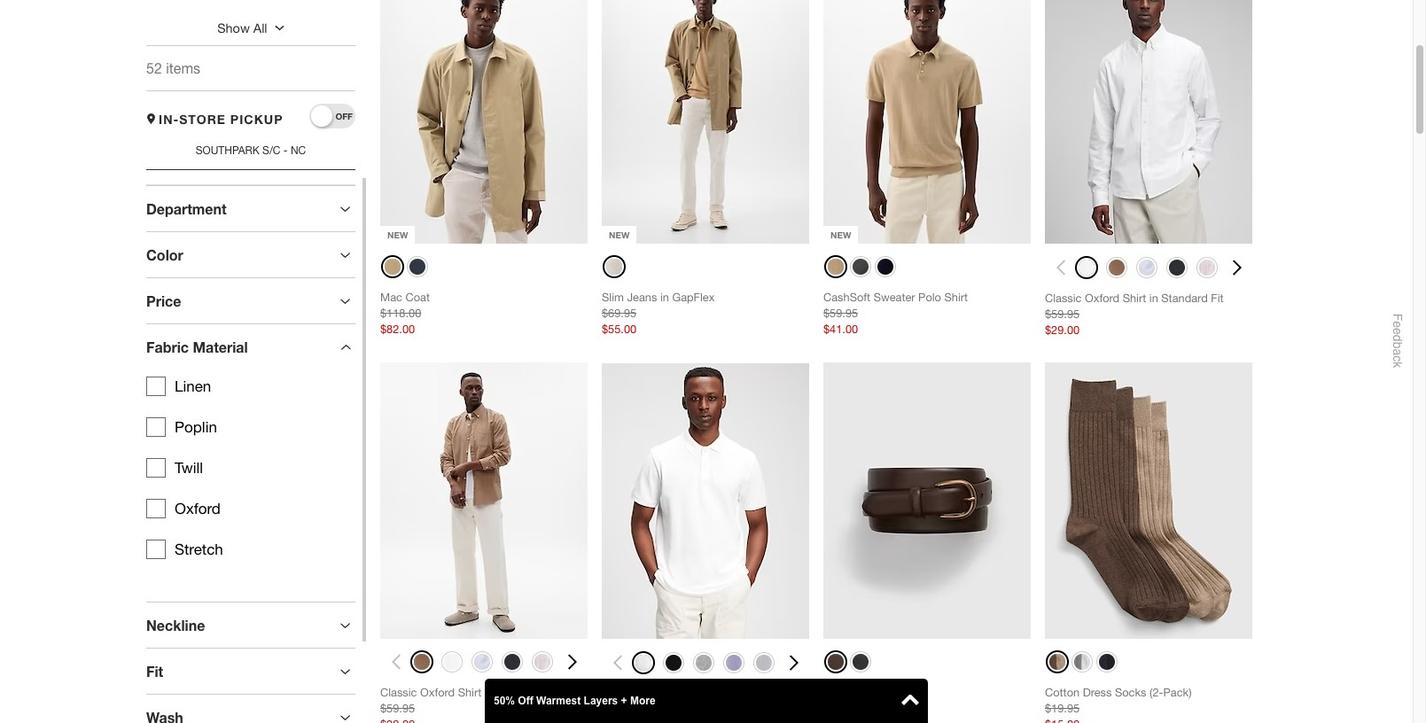 Task type: vqa. For each thing, say whether or not it's contained in the screenshot.
"Classic Oxford Shirt in Standard Fit" image to the right
yes



Task type: locate. For each thing, give the bounding box(es) containing it.
0 vertical spatial oxford
[[1085, 292, 1120, 305]]

b
[[1391, 342, 1405, 349]]

0 horizontal spatial was $59.95 text field
[[824, 307, 858, 320]]

classic up was $59.95 text field
[[380, 687, 417, 700]]

Twill checkbox
[[146, 458, 166, 478]]

1 horizontal spatial fui.swatches.next_button_aria_label image
[[785, 655, 803, 672]]

2 e from the top
[[1391, 328, 1405, 335]]

pique polo shirt image
[[602, 363, 810, 641]]

in inside slim jeans in gapflex $69.95 $55.00
[[661, 291, 669, 304]]

+
[[621, 695, 627, 708]]

0 horizontal spatial classic
[[380, 687, 417, 700]]

classic oxford shirt in standard fit link for fui.swatches.next_button_aria_label image to the left
[[380, 686, 588, 702]]

1 horizontal spatial standard
[[1162, 292, 1208, 305]]

show all
[[217, 20, 267, 35]]

1 vertical spatial polo
[[634, 688, 657, 701]]

0 horizontal spatial fit
[[146, 663, 163, 680]]

new up mac
[[387, 230, 408, 241]]

polo
[[919, 291, 942, 304], [634, 688, 657, 701]]

0 horizontal spatial fui.swatches.next_button_aria_label image
[[564, 654, 581, 672]]

0 horizontal spatial oxford
[[175, 500, 221, 517]]

standard for classic oxford shirt in standard fit $59.95 $29.00
[[1162, 292, 1208, 305]]

0 horizontal spatial classic oxford shirt in standard fit image
[[380, 363, 588, 640]]

fui.swatches.prev_button_aria_label image
[[1052, 259, 1070, 277], [609, 655, 626, 672]]

was $59.95 text field up $41.00
[[824, 307, 858, 320]]

$59.95
[[824, 307, 858, 320], [1045, 308, 1080, 321], [380, 703, 415, 716]]

2 horizontal spatial oxford
[[1085, 292, 1120, 305]]

0 vertical spatial standard
[[1162, 292, 1208, 305]]

1 horizontal spatial fit
[[546, 687, 559, 700]]

2 horizontal spatial in
[[1150, 292, 1159, 305]]

cotton dress socks (2-pack) link
[[1045, 686, 1253, 702]]

classic up $29.00
[[1045, 292, 1082, 305]]

2 vertical spatial oxford
[[420, 687, 455, 700]]

nc
[[291, 144, 306, 157]]

Now $15.00 text field
[[1045, 718, 1080, 724]]

classic oxford shirt in standard fit
[[380, 687, 559, 700]]

was $59.95 text field for classic oxford shirt in standard fit
[[1045, 308, 1080, 321]]

1 vertical spatial standard
[[497, 687, 543, 700]]

store
[[179, 112, 226, 127]]

shirt
[[945, 291, 968, 304], [1123, 292, 1147, 305], [458, 687, 482, 700], [660, 688, 684, 701]]

classic inside the classic oxford shirt in standard fit $59.95 $29.00
[[1045, 292, 1082, 305]]

new up slim
[[609, 230, 630, 241]]

shirt for pique polo shirt $34.95
[[660, 688, 684, 701]]

new
[[387, 230, 408, 241], [609, 230, 630, 241], [831, 230, 852, 241]]

fui.swatches.prev_button_aria_label image up $29.00
[[1052, 259, 1070, 277]]

oxford for classic oxford shirt in standard fit $59.95 $29.00
[[1085, 292, 1120, 305]]

classic oxford shirt in standard fit image for classic's fui.swatches.prev_button_aria_label icon
[[1045, 0, 1253, 245]]

$19.95
[[1045, 703, 1080, 716]]

1 horizontal spatial oxford
[[420, 687, 455, 700]]

fit for classic oxford shirt in standard fit $59.95 $29.00
[[1212, 292, 1224, 305]]

1 horizontal spatial classic oxford shirt in standard fit image
[[1045, 0, 1253, 245]]

2 horizontal spatial $59.95
[[1045, 308, 1080, 321]]

k
[[1391, 362, 1405, 368]]

-
[[284, 144, 288, 157]]

fabric material button
[[146, 325, 356, 370]]

now $29.00 text field for fui.swatches.next_button_aria_label image to the left's classic oxford shirt in standard fit link
[[380, 718, 415, 724]]

oxford
[[1085, 292, 1120, 305], [175, 500, 221, 517], [420, 687, 455, 700]]

2 horizontal spatial fit
[[1212, 292, 1224, 305]]

1 vertical spatial fit
[[146, 663, 163, 680]]

1 vertical spatial classic oxford shirt in standard fit image
[[380, 363, 588, 640]]

c
[[1391, 356, 1405, 362]]

1 horizontal spatial fui.swatches.prev_button_aria_label image
[[1052, 259, 1070, 277]]

$59.95 up $29.00
[[1045, 308, 1080, 321]]

fui.swatches.next_button_aria_label image
[[1229, 259, 1246, 277], [564, 654, 581, 672], [785, 655, 803, 672]]

pickup
[[230, 112, 283, 127]]

fit inside the classic oxford shirt in standard fit $59.95 $29.00
[[1212, 292, 1224, 305]]

Oxford checkbox
[[146, 499, 166, 519]]

neckline
[[146, 617, 205, 634]]

fabric
[[146, 339, 189, 356]]

0 vertical spatial classic oxford shirt in standard fit link
[[1045, 291, 1253, 307]]

1 vertical spatial now $29.00 text field
[[380, 718, 415, 724]]

was $59.95 text field up $29.00
[[1045, 308, 1080, 321]]

polo right "sweater"
[[919, 291, 942, 304]]

0 vertical spatial fit
[[1212, 292, 1224, 305]]

classic oxford shirt in standard fit link
[[1045, 291, 1253, 307], [380, 686, 588, 702]]

price button
[[146, 278, 356, 324]]

0 vertical spatial classic
[[1045, 292, 1082, 305]]

0 vertical spatial polo
[[919, 291, 942, 304]]

1 horizontal spatial now $29.00 text field
[[1045, 323, 1080, 339]]

southpark
[[196, 144, 260, 157]]

1 horizontal spatial classic oxford shirt in standard fit link
[[1045, 291, 1253, 307]]

off
[[518, 695, 534, 708]]

1 horizontal spatial new
[[609, 230, 630, 241]]

Now $29.00 text field
[[1045, 323, 1080, 339], [380, 718, 415, 724]]

fabric material
[[146, 339, 248, 356]]

new for slim
[[609, 230, 630, 241]]

material
[[193, 339, 248, 356]]

classic
[[1045, 292, 1082, 305], [380, 687, 417, 700]]

1 new from the left
[[387, 230, 408, 241]]

warmest
[[536, 695, 581, 708]]

f e e d b a c k button
[[1382, 286, 1413, 397]]

new for cashsoft
[[831, 230, 852, 241]]

polo inside pique polo shirt $34.95
[[634, 688, 657, 701]]

0 horizontal spatial polo
[[634, 688, 657, 701]]

1 horizontal spatial $59.95
[[824, 307, 858, 320]]

sweater
[[874, 291, 916, 304]]

cashsoft sweater polo shirt image
[[824, 0, 1031, 244]]

fit
[[1212, 292, 1224, 305], [146, 663, 163, 680], [546, 687, 559, 700]]

poplin
[[175, 418, 217, 436]]

new for mac
[[387, 230, 408, 241]]

3 new from the left
[[831, 230, 852, 241]]

Was $118.00 text field
[[380, 307, 421, 320]]

Now $55.00 text field
[[602, 322, 637, 338]]

0 horizontal spatial now $29.00 text field
[[380, 718, 415, 724]]

slim jeans in gapflex $69.95 $55.00
[[602, 291, 715, 336]]

2 horizontal spatial fui.swatches.next_button_aria_label image
[[1229, 259, 1246, 277]]

e
[[1391, 321, 1405, 328], [1391, 328, 1405, 335]]

1 horizontal spatial was $59.95 text field
[[1045, 308, 1080, 321]]

shirt inside cashsoft sweater polo shirt $59.95 $41.00
[[945, 291, 968, 304]]

oxford inside the classic oxford shirt in standard fit $59.95 $29.00
[[1085, 292, 1120, 305]]

leather belt image
[[824, 363, 1031, 640]]

cashsoft sweater polo shirt $59.95 $41.00
[[824, 291, 968, 336]]

standard
[[1162, 292, 1208, 305], [497, 687, 543, 700]]

standard inside classic oxford shirt in standard fit link
[[497, 687, 543, 700]]

standard inside the classic oxford shirt in standard fit $59.95 $29.00
[[1162, 292, 1208, 305]]

in inside the classic oxford shirt in standard fit $59.95 $29.00
[[1150, 292, 1159, 305]]

fui.swatches.prev_button_aria_label image for classic
[[1052, 259, 1070, 277]]

pack)
[[1164, 687, 1192, 700]]

1 horizontal spatial polo
[[919, 291, 942, 304]]

southpark s/c - nc button
[[146, 131, 356, 170]]

1 horizontal spatial classic
[[1045, 292, 1082, 305]]

classic oxford shirt in standard fit image for fui.swatches.prev_button_aria_label image
[[380, 363, 588, 640]]

show all button
[[146, 10, 356, 45]]

new up cashsoft
[[831, 230, 852, 241]]

0 horizontal spatial new
[[387, 230, 408, 241]]

fui.swatches.next_button_aria_label image for pique polo shirt $34.95
[[785, 655, 803, 672]]

shirt for classic oxford shirt in standard fit $59.95 $29.00
[[1123, 292, 1147, 305]]

classic for classic oxford shirt in standard fit $59.95 $29.00
[[1045, 292, 1082, 305]]

0 horizontal spatial classic oxford shirt in standard fit link
[[380, 686, 588, 702]]

color
[[146, 247, 183, 263]]

1 vertical spatial oxford
[[175, 500, 221, 517]]

department button
[[146, 186, 356, 231]]

1 horizontal spatial in
[[661, 291, 669, 304]]

0 horizontal spatial standard
[[497, 687, 543, 700]]

Was $19.95 text field
[[1045, 703, 1080, 716]]

0 horizontal spatial in
[[485, 687, 494, 700]]

2 horizontal spatial new
[[831, 230, 852, 241]]

oxford for classic oxford shirt in standard fit
[[420, 687, 455, 700]]

e up d
[[1391, 321, 1405, 328]]

1 vertical spatial fui.swatches.prev_button_aria_label image
[[609, 655, 626, 672]]

stretch
[[175, 540, 223, 558]]

1 e from the top
[[1391, 321, 1405, 328]]

department
[[146, 200, 227, 217]]

0 horizontal spatial fui.swatches.prev_button_aria_label image
[[609, 655, 626, 672]]

in-store pickup
[[159, 112, 283, 127]]

fui.swatches.prev_button_aria_label image up "pique"
[[609, 655, 626, 672]]

0 vertical spatial classic oxford shirt in standard fit image
[[1045, 0, 1253, 245]]

0 vertical spatial fui.swatches.prev_button_aria_label image
[[1052, 259, 1070, 277]]

$41.00
[[824, 323, 858, 336]]

$59.95 inside the classic oxford shirt in standard fit $59.95 $29.00
[[1045, 308, 1080, 321]]

2 vertical spatial fit
[[546, 687, 559, 700]]

shirt inside the classic oxford shirt in standard fit $59.95 $29.00
[[1123, 292, 1147, 305]]

layers
[[584, 695, 618, 708]]

switch
[[309, 104, 356, 129]]

0 horizontal spatial $59.95
[[380, 703, 415, 716]]

polo right +
[[634, 688, 657, 701]]

in for classic oxford shirt in standard fit $59.95 $29.00
[[1150, 292, 1159, 305]]

52
[[146, 60, 162, 76]]

Was $59.95 text field
[[824, 307, 858, 320], [1045, 308, 1080, 321]]

e up the b at the top right of the page
[[1391, 328, 1405, 335]]

cashsoft sweater polo shirt link
[[824, 290, 1031, 306]]

2 new from the left
[[609, 230, 630, 241]]

$59.95 up $41.00
[[824, 307, 858, 320]]

1 vertical spatial classic oxford shirt in standard fit link
[[380, 686, 588, 702]]

cotton
[[1045, 687, 1080, 700]]

standard for classic oxford shirt in standard fit
[[497, 687, 543, 700]]

$59.95 down fui.swatches.prev_button_aria_label image
[[380, 703, 415, 716]]

oxford inside classic oxford shirt in standard fit link
[[420, 687, 455, 700]]

Was $59.95 text field
[[380, 703, 415, 716]]

50% off warmest layers + more button
[[485, 679, 928, 724]]

in-
[[159, 112, 179, 127]]

classic oxford shirt in standard fit image
[[1045, 0, 1253, 245], [380, 363, 588, 640]]

now $29.00 text field containing $29.00
[[1045, 323, 1080, 339]]

$59.95 inside cashsoft sweater polo shirt $59.95 $41.00
[[824, 307, 858, 320]]

shirt inside pique polo shirt $34.95
[[660, 688, 684, 701]]

jeans
[[627, 291, 657, 304]]

in
[[661, 291, 669, 304], [1150, 292, 1159, 305], [485, 687, 494, 700]]

1 vertical spatial classic
[[380, 687, 417, 700]]

0 vertical spatial now $29.00 text field
[[1045, 323, 1080, 339]]

mac coat image
[[380, 0, 588, 244]]

Was $69.95 text field
[[602, 307, 637, 320]]



Task type: describe. For each thing, give the bounding box(es) containing it.
$118.00
[[380, 307, 421, 320]]

items
[[166, 60, 200, 76]]

socks
[[1115, 687, 1147, 700]]

$55.00
[[602, 323, 637, 336]]

$34.95
[[602, 703, 637, 717]]

pique polo shirt $34.95
[[602, 688, 684, 717]]

pique polo shirt link
[[602, 687, 810, 703]]

show
[[217, 20, 250, 35]]

pique
[[602, 688, 631, 701]]

mac coat link
[[380, 290, 588, 306]]

polo inside cashsoft sweater polo shirt $59.95 $41.00
[[919, 291, 942, 304]]

mac
[[380, 291, 402, 304]]

$29.00
[[1045, 324, 1080, 337]]

mac coat $118.00 $82.00
[[380, 291, 430, 336]]

fui.swatches.prev_button_aria_label image for pique
[[609, 655, 626, 672]]

d
[[1391, 335, 1405, 342]]

50% off warmest layers + more
[[494, 695, 656, 708]]

Now $82.00 text field
[[380, 322, 421, 338]]

52 items
[[146, 60, 200, 76]]

in for classic oxford shirt in standard fit
[[485, 687, 494, 700]]

fui.swatches.next_button_aria_label image for classic oxford shirt in standard fit $59.95 $29.00
[[1229, 259, 1246, 277]]

classic for classic oxford shirt in standard fit
[[380, 687, 417, 700]]

f
[[1391, 314, 1405, 321]]

$69.95
[[602, 307, 637, 320]]

Stretch checkbox
[[146, 540, 166, 560]]

classic oxford shirt in standard fit link for fui.swatches.next_button_aria_label image for classic oxford shirt in standard fit $59.95 $29.00
[[1045, 291, 1253, 307]]

fit button
[[146, 649, 356, 694]]

neckline button
[[146, 603, 356, 648]]

all
[[253, 20, 267, 35]]

color button
[[146, 232, 356, 278]]

fui.swatches.prev_button_aria_label image
[[387, 654, 405, 672]]

Poplin checkbox
[[146, 418, 166, 437]]

Linen checkbox
[[146, 377, 166, 396]]

icon_pin small image
[[147, 114, 155, 124]]

f e e d b a c k
[[1391, 314, 1405, 368]]

dress
[[1083, 687, 1112, 700]]

price
[[146, 293, 181, 309]]

gapflex
[[673, 291, 715, 304]]

coat
[[406, 291, 430, 304]]

fit for classic oxford shirt in standard fit
[[546, 687, 559, 700]]

52 items in the product grid element
[[146, 60, 200, 76]]

(2-
[[1150, 687, 1164, 700]]

cotton dress socks (2-pack) image
[[1045, 363, 1253, 640]]

a
[[1391, 349, 1405, 356]]

$82.00
[[380, 323, 415, 336]]

s/c
[[263, 144, 281, 157]]

more
[[630, 695, 656, 708]]

fit inside dropdown button
[[146, 663, 163, 680]]

slim jeans in gapflex image
[[602, 0, 810, 244]]

shirt for classic oxford shirt in standard fit
[[458, 687, 482, 700]]

southpark s/c - nc
[[196, 144, 306, 157]]

50%
[[494, 695, 515, 708]]

classic oxford shirt in standard fit $59.95 $29.00
[[1045, 292, 1224, 337]]

slim jeans in gapflex link
[[602, 290, 810, 306]]

cotton dress socks (2-pack)
[[1045, 687, 1192, 700]]

linen
[[175, 377, 211, 395]]

slim
[[602, 291, 624, 304]]

now $29.00 text field for classic oxford shirt in standard fit link for fui.swatches.next_button_aria_label image for classic oxford shirt in standard fit $59.95 $29.00
[[1045, 323, 1080, 339]]

Was $34.95 text field
[[602, 703, 637, 717]]

twill
[[175, 459, 203, 477]]

Now $41.00 text field
[[824, 322, 858, 338]]

was $59.95 text field for cashsoft sweater polo shirt
[[824, 307, 858, 320]]

cashsoft
[[824, 291, 871, 304]]



